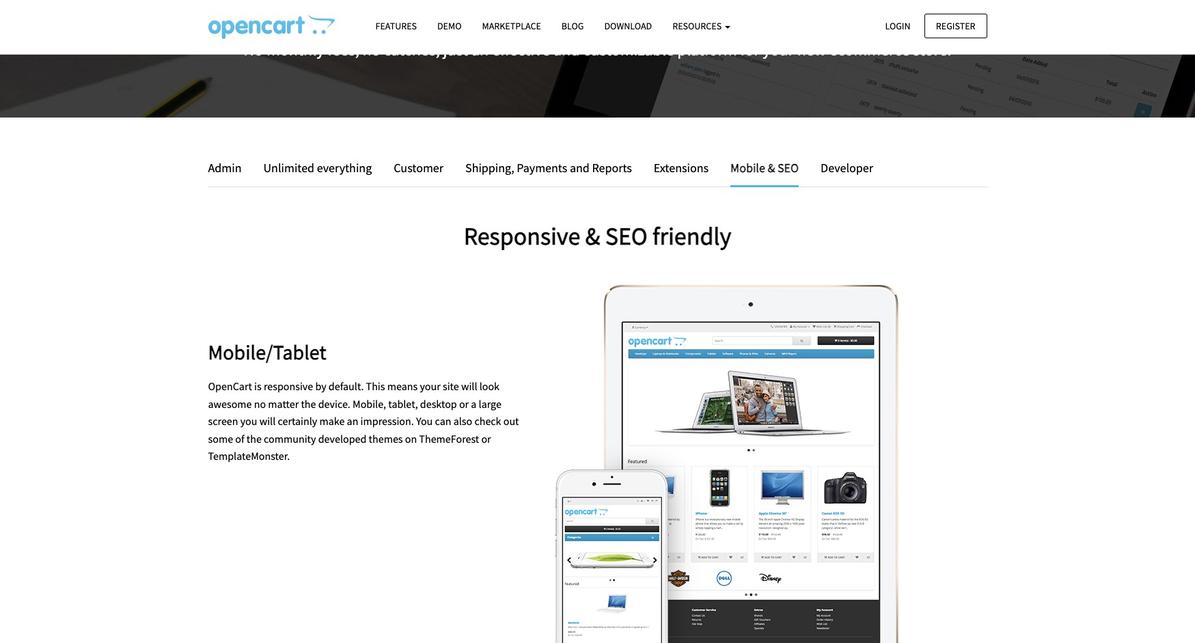 Task type: locate. For each thing, give the bounding box(es) containing it.
certainly
[[278, 414, 317, 428]]

0 horizontal spatial an
[[347, 414, 358, 428]]

0 horizontal spatial &
[[585, 221, 600, 251]]

0 vertical spatial &
[[768, 160, 775, 176]]

seo left friendly
[[605, 221, 648, 251]]

developed
[[318, 432, 367, 445]]

screen
[[208, 414, 238, 428]]

look
[[479, 379, 500, 393]]

seo for responsive
[[605, 221, 648, 251]]

the up certainly
[[301, 397, 316, 410]]

responsive
[[464, 221, 580, 251]]

no down is
[[254, 397, 266, 410]]

your inside opencart is responsive by default. this means your site will look awesome no matter the device. mobile, tablet, desktop or a large screen you will certainly make an impression. you can also check out some of the community developed themes on themeforest or templatemonster.
[[420, 379, 441, 393]]

device.
[[318, 397, 350, 410]]

and down blog link at top
[[553, 39, 580, 60]]

or down the check
[[481, 432, 491, 445]]

default.
[[329, 379, 364, 393]]

1 vertical spatial an
[[347, 414, 358, 428]]

mobile/tablet
[[208, 339, 326, 365]]

& inside mobile & seo link
[[768, 160, 775, 176]]

mobile & seo link
[[720, 159, 809, 187]]

your up desktop
[[420, 379, 441, 393]]

the
[[301, 397, 316, 410], [247, 432, 262, 445]]

0 vertical spatial or
[[459, 397, 469, 410]]

0 horizontal spatial seo
[[605, 221, 648, 251]]

login link
[[874, 13, 922, 38]]

an right "just"
[[472, 39, 489, 60]]

customer
[[394, 160, 444, 176]]

1 vertical spatial or
[[481, 432, 491, 445]]

1 vertical spatial &
[[585, 221, 600, 251]]

is
[[254, 379, 262, 393]]

platform
[[677, 39, 737, 60]]

0 horizontal spatial or
[[459, 397, 469, 410]]

your right for
[[763, 39, 794, 60]]

blog
[[562, 20, 584, 32]]

login
[[885, 19, 911, 32]]

1 horizontal spatial your
[[763, 39, 794, 60]]

1 horizontal spatial no
[[363, 39, 380, 60]]

1 vertical spatial seo
[[605, 221, 648, 251]]

seo
[[778, 160, 799, 176], [605, 221, 648, 251]]

1 horizontal spatial seo
[[778, 160, 799, 176]]

store.
[[913, 39, 952, 60]]

shipping, payments and reports
[[465, 160, 632, 176]]

ecommerce
[[829, 39, 910, 60]]

1 vertical spatial no
[[254, 397, 266, 410]]

developer
[[821, 160, 873, 176]]

no right fees,
[[363, 39, 380, 60]]

monthly
[[266, 39, 324, 60]]

extensions
[[654, 160, 709, 176]]

0 vertical spatial seo
[[778, 160, 799, 176]]

you
[[240, 414, 257, 428]]

and
[[553, 39, 580, 60], [570, 160, 590, 176]]

on
[[405, 432, 417, 445]]

shipping,
[[465, 160, 514, 176]]

0 vertical spatial the
[[301, 397, 316, 410]]

1 vertical spatial your
[[420, 379, 441, 393]]

unlimited everything link
[[253, 159, 382, 178]]

out
[[503, 414, 519, 428]]

will up a
[[461, 379, 477, 393]]

tablet,
[[388, 397, 418, 410]]

&
[[768, 160, 775, 176], [585, 221, 600, 251]]

download
[[604, 20, 652, 32]]

will right you
[[259, 414, 276, 428]]

will
[[461, 379, 477, 393], [259, 414, 276, 428]]

everything
[[317, 160, 372, 176]]

mobile / tablet image
[[541, 285, 916, 643]]

mobile & seo
[[731, 160, 799, 176]]

no
[[363, 39, 380, 60], [254, 397, 266, 410]]

1 vertical spatial and
[[570, 160, 590, 176]]

impression.
[[361, 414, 414, 428]]

seo right mobile
[[778, 160, 799, 176]]

marketplace
[[482, 20, 541, 32]]

and left reports
[[570, 160, 590, 176]]

1 horizontal spatial an
[[472, 39, 489, 60]]

blog link
[[551, 14, 594, 38]]

an
[[472, 39, 489, 60], [347, 414, 358, 428]]

opencart
[[208, 379, 252, 393]]

extensions link
[[644, 159, 719, 178]]

0 vertical spatial will
[[461, 379, 477, 393]]

0 horizontal spatial will
[[259, 414, 276, 428]]

0 horizontal spatial no
[[254, 397, 266, 410]]

an up developed
[[347, 414, 358, 428]]

0 horizontal spatial your
[[420, 379, 441, 393]]

features
[[376, 20, 417, 32]]

opencart - features image
[[208, 14, 334, 39]]

you
[[416, 414, 433, 428]]

1 horizontal spatial will
[[461, 379, 477, 393]]

admin link
[[208, 159, 252, 178]]

0 vertical spatial no
[[363, 39, 380, 60]]

0 vertical spatial and
[[553, 39, 580, 60]]

0 horizontal spatial the
[[247, 432, 262, 445]]

your
[[763, 39, 794, 60], [420, 379, 441, 393]]

or
[[459, 397, 469, 410], [481, 432, 491, 445]]

1 horizontal spatial the
[[301, 397, 316, 410]]

means
[[387, 379, 418, 393]]

effective
[[492, 39, 550, 60]]

awesome
[[208, 397, 252, 410]]

1 horizontal spatial &
[[768, 160, 775, 176]]

check
[[475, 414, 501, 428]]

or left a
[[459, 397, 469, 410]]

the right 'of'
[[247, 432, 262, 445]]



Task type: vqa. For each thing, say whether or not it's contained in the screenshot.
And
yes



Task type: describe. For each thing, give the bounding box(es) containing it.
make
[[319, 414, 345, 428]]

customizable
[[583, 39, 674, 60]]

resources
[[673, 20, 724, 32]]

no inside opencart is responsive by default. this means your site will look awesome no matter the device. mobile, tablet, desktop or a large screen you will certainly make an impression. you can also check out some of the community developed themes on themeforest or templatemonster.
[[254, 397, 266, 410]]

developer link
[[810, 159, 873, 178]]

admin
[[208, 160, 242, 176]]

resources link
[[662, 14, 741, 38]]

unlimited everything
[[263, 160, 372, 176]]

shipping, payments and reports link
[[455, 159, 642, 178]]

templatemonster.
[[208, 449, 290, 463]]

opencart is responsive by default. this means your site will look awesome no matter the device. mobile, tablet, desktop or a large screen you will certainly make an impression. you can also check out some of the community developed themes on themeforest or templatemonster.
[[208, 379, 519, 463]]

some
[[208, 432, 233, 445]]

large
[[479, 397, 502, 410]]

features link
[[365, 14, 427, 38]]

catches;
[[384, 39, 440, 60]]

demo
[[437, 20, 462, 32]]

reports
[[592, 160, 632, 176]]

themeforest
[[419, 432, 479, 445]]

site
[[443, 379, 459, 393]]

1 vertical spatial the
[[247, 432, 262, 445]]

friendly
[[653, 221, 731, 251]]

marketplace link
[[472, 14, 551, 38]]

can
[[435, 414, 451, 428]]

demo link
[[427, 14, 472, 38]]

1 vertical spatial will
[[259, 414, 276, 428]]

no
[[244, 39, 263, 60]]

fees,
[[327, 39, 359, 60]]

customer link
[[384, 159, 454, 178]]

themes
[[369, 432, 403, 445]]

responsive & seo friendly
[[464, 221, 731, 251]]

desktop
[[420, 397, 457, 410]]

seo for mobile
[[778, 160, 799, 176]]

by
[[315, 379, 326, 393]]

also
[[454, 414, 472, 428]]

& for responsive
[[585, 221, 600, 251]]

register link
[[924, 13, 987, 38]]

download link
[[594, 14, 662, 38]]

1 horizontal spatial or
[[481, 432, 491, 445]]

community
[[264, 432, 316, 445]]

0 vertical spatial an
[[472, 39, 489, 60]]

unlimited
[[263, 160, 314, 176]]

responsive
[[264, 379, 313, 393]]

no monthly fees, no catches; just an effective and customizable platform for your new ecommerce store.
[[244, 39, 952, 60]]

& for mobile
[[768, 160, 775, 176]]

this
[[366, 379, 385, 393]]

register
[[936, 19, 975, 32]]

mobile
[[731, 160, 765, 176]]

0 vertical spatial your
[[763, 39, 794, 60]]

an inside opencart is responsive by default. this means your site will look awesome no matter the device. mobile, tablet, desktop or a large screen you will certainly make an impression. you can also check out some of the community developed themes on themeforest or templatemonster.
[[347, 414, 358, 428]]

matter
[[268, 397, 299, 410]]

a
[[471, 397, 477, 410]]

for
[[740, 39, 760, 60]]

of
[[235, 432, 244, 445]]

payments
[[517, 160, 567, 176]]

mobile,
[[353, 397, 386, 410]]

just
[[443, 39, 468, 60]]

new
[[797, 39, 826, 60]]



